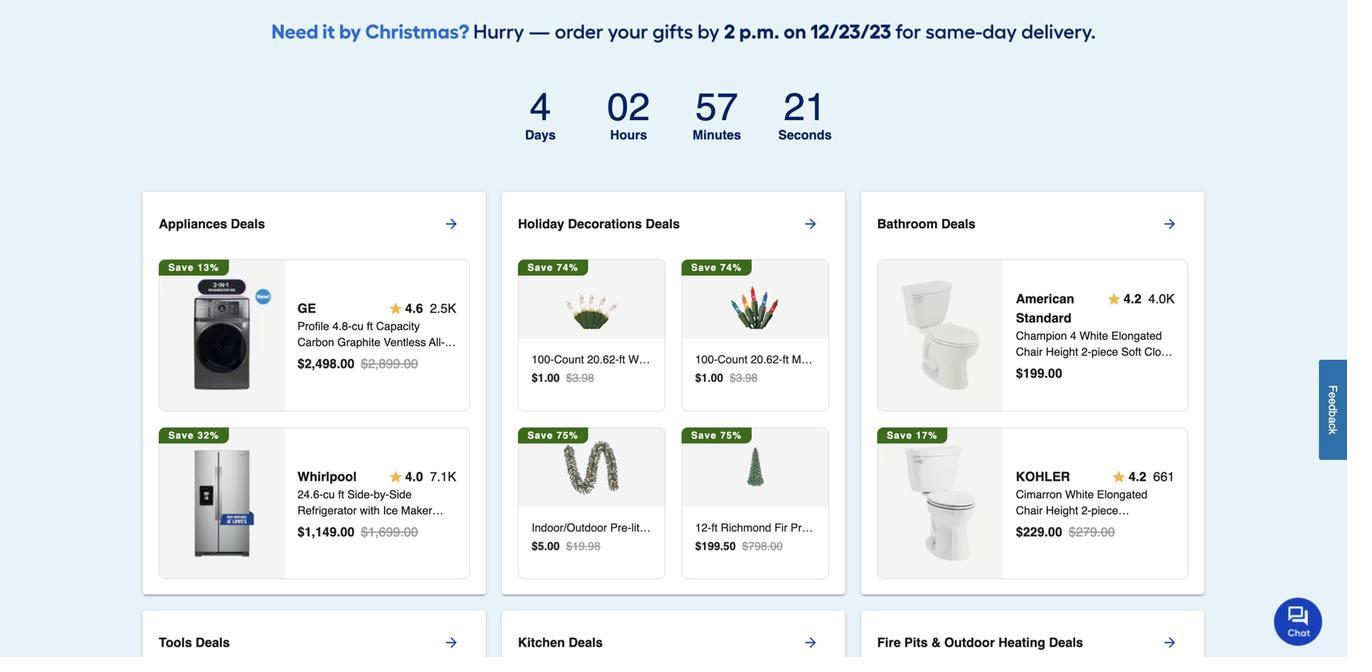 Task type: describe. For each thing, give the bounding box(es) containing it.
champion 4 white elongated chair height 2-piece soft close toilet 12-in rough-in 1.6-gpf
[[1016, 330, 1173, 375]]

tools deals
[[159, 636, 230, 650]]

resistant
[[358, 520, 405, 533]]

profile 4.8-cu ft capacity carbon graphite ventless all- in-one washer/dryer combo energy star
[[298, 320, 445, 381]]

hours
[[610, 127, 647, 142]]

save 17%
[[887, 430, 938, 442]]

4.2 for 4.2 4.0k
[[1124, 292, 1142, 306]]

carbon
[[298, 336, 334, 349]]

save 13%
[[168, 262, 219, 273]]

in for $279.00
[[1081, 537, 1090, 549]]

in for 199
[[1110, 362, 1120, 375]]

661
[[1153, 470, 1175, 484]]

star
[[348, 368, 377, 381]]

elongated inside cimarron white elongated chair height 2-piece watersense soft close toilet 12-in rough-in 1.28-gpf
[[1097, 488, 1148, 501]]

$ 2,498 . 00 $2,899.00
[[298, 357, 418, 371]]

side
[[389, 488, 412, 501]]

days
[[525, 127, 556, 142]]

cu inside 24.6-cu ft side-by-side refrigerator with ice maker (fingerprint resistant stainless steel)
[[323, 488, 335, 501]]

21
[[784, 85, 827, 129]]

bathroom deals
[[877, 216, 976, 231]]

4.2 661
[[1129, 470, 1175, 484]]

17%
[[916, 430, 938, 442]]

appliances
[[159, 216, 227, 231]]

kitchen deals link
[[518, 624, 845, 658]]

close for 4.2 4.0k
[[1145, 346, 1173, 359]]

hurry — order your gifts by 2 p m on 12/23/23 for same-day delivery. image
[[143, 5, 1204, 44]]

13%
[[198, 262, 219, 273]]

2- inside champion 4 white elongated chair height 2-piece soft close toilet 12-in rough-in 1.6-gpf
[[1082, 346, 1091, 359]]

4 days
[[525, 85, 556, 142]]

maker
[[401, 504, 432, 517]]

1,149
[[305, 525, 337, 540]]

piece inside champion 4 white elongated chair height 2-piece soft close toilet 12-in rough-in 1.6-gpf
[[1091, 346, 1118, 359]]

champion
[[1016, 330, 1067, 343]]

arrow right image for tools deals
[[443, 635, 459, 651]]

4.2 4.0k
[[1124, 292, 1175, 306]]

$19.98
[[566, 540, 601, 553]]

1 save 74% from the left
[[528, 262, 578, 273]]

whirlpool
[[298, 470, 357, 484]]

with
[[360, 504, 380, 517]]

rating filled image for 4.2 4.0k
[[1108, 293, 1121, 306]]

appliances deals
[[159, 216, 265, 231]]

combo
[[406, 352, 442, 365]]

energy
[[298, 368, 345, 381]]

rough- for 199
[[1073, 362, 1110, 375]]

deals for appliances deals
[[231, 216, 265, 231]]

k
[[1327, 429, 1340, 435]]

f e e d b a c k button
[[1319, 360, 1347, 460]]

in for $279.00
[[1032, 537, 1041, 549]]

c
[[1327, 424, 1340, 429]]

a
[[1327, 417, 1340, 424]]

2.5k
[[430, 301, 456, 316]]

american
[[1016, 292, 1074, 306]]

$279.00
[[1069, 525, 1115, 540]]

kohler
[[1016, 470, 1070, 484]]

4.2 for 4.2 661
[[1129, 470, 1147, 484]]

ft inside profile 4.8-cu ft capacity carbon graphite ventless all- in-one washer/dryer combo energy star
[[367, 320, 373, 333]]

profile
[[298, 320, 329, 333]]

close for 4.2 661
[[1104, 520, 1132, 533]]

piece inside cimarron white elongated chair height 2-piece watersense soft close toilet 12-in rough-in 1.28-gpf
[[1091, 504, 1118, 517]]

7.1k
[[430, 470, 456, 484]]

steel)
[[298, 537, 327, 549]]

32%
[[198, 430, 219, 442]]

chat invite button image
[[1274, 597, 1323, 646]]

capacity
[[376, 320, 420, 333]]

graphite
[[337, 336, 381, 349]]

deals for bathroom deals
[[941, 216, 976, 231]]

2- inside cimarron white elongated chair height 2-piece watersense soft close toilet 12-in rough-in 1.28-gpf
[[1082, 504, 1091, 517]]

2 $ 1 . 00 $3.98 from the left
[[695, 372, 758, 385]]

229
[[1023, 525, 1045, 540]]

1.6-
[[1123, 362, 1142, 375]]

side-
[[347, 488, 374, 501]]

4 inside champion 4 white elongated chair height 2-piece soft close toilet 12-in rough-in 1.6-gpf
[[1070, 330, 1077, 343]]

stainless
[[408, 520, 453, 533]]

2 1 from the left
[[701, 372, 708, 385]]

4.0k
[[1148, 292, 1175, 306]]

cimarron white elongated chair height 2-piece watersense soft close toilet 12-in rough-in 1.28-gpf
[[1016, 488, 1161, 549]]

1 $3.98 from the left
[[566, 372, 594, 385]]

deals right heating at bottom
[[1049, 636, 1083, 650]]

gpf for 4.2 661
[[1119, 537, 1142, 549]]

fire
[[877, 636, 901, 650]]

(fingerprint
[[298, 520, 355, 533]]

1.28-
[[1093, 537, 1119, 549]]

rating filled image for 4.0 7.1k
[[389, 471, 402, 484]]

ge
[[298, 301, 316, 316]]

save 32%
[[168, 430, 219, 442]]

4.6
[[405, 301, 423, 316]]

rough- for $279.00
[[1044, 537, 1081, 549]]

by-
[[374, 488, 389, 501]]

in-
[[298, 352, 310, 365]]

f
[[1327, 386, 1340, 392]]

2,498
[[305, 357, 337, 371]]

4 inside 4 days
[[530, 85, 551, 129]]

in for 199
[[1062, 362, 1070, 375]]

50
[[723, 540, 736, 553]]

bathroom deals link
[[877, 205, 1204, 243]]

deals for kitchen deals
[[569, 636, 603, 650]]

d
[[1327, 405, 1340, 411]]

watersense
[[1016, 520, 1077, 533]]



Task type: vqa. For each thing, say whether or not it's contained in the screenshot.
bottommost the Elongated
yes



Task type: locate. For each thing, give the bounding box(es) containing it.
1 horizontal spatial in
[[1110, 362, 1120, 375]]

1 horizontal spatial $ 1 . 00 $3.98
[[695, 372, 758, 385]]

holiday decorations deals link
[[518, 205, 845, 243]]

rough- left 1.6-
[[1073, 362, 1110, 375]]

1 horizontal spatial toilet
[[1135, 520, 1161, 533]]

cu
[[352, 320, 364, 333], [323, 488, 335, 501]]

in left 1.6-
[[1110, 362, 1120, 375]]

12- down watersense
[[1016, 537, 1032, 549]]

arrow right image inside bathroom deals 'link'
[[1162, 216, 1178, 232]]

arrow right image for 4.2 4.0k
[[1162, 216, 1178, 232]]

1 75% from the left
[[557, 430, 578, 442]]

0 horizontal spatial rating filled image
[[389, 302, 402, 315]]

0 vertical spatial close
[[1145, 346, 1173, 359]]

elongated inside champion 4 white elongated chair height 2-piece soft close toilet 12-in rough-in 1.6-gpf
[[1111, 330, 1162, 343]]

1 horizontal spatial cu
[[352, 320, 364, 333]]

toilet for 199
[[1016, 362, 1042, 375]]

rating filled image left 4.2 4.0k
[[1108, 293, 1121, 306]]

deals right appliances
[[231, 216, 265, 231]]

0 horizontal spatial $ 1 . 00 $3.98
[[532, 372, 594, 385]]

2 e from the top
[[1327, 399, 1340, 405]]

2 save 74% from the left
[[691, 262, 742, 273]]

arrow right image for kitchen deals
[[803, 635, 819, 651]]

&
[[931, 636, 941, 650]]

4.0 7.1k
[[405, 470, 456, 484]]

$
[[298, 357, 305, 371], [1016, 366, 1023, 381], [532, 372, 538, 385], [695, 372, 701, 385], [298, 525, 305, 540], [1016, 525, 1023, 540], [532, 540, 538, 553], [695, 540, 701, 553]]

21 seconds
[[778, 85, 832, 142]]

0 horizontal spatial ft
[[338, 488, 344, 501]]

chair inside champion 4 white elongated chair height 2-piece soft close toilet 12-in rough-in 1.6-gpf
[[1016, 346, 1043, 359]]

1 vertical spatial rough-
[[1044, 537, 1081, 549]]

rating filled image up side
[[389, 471, 402, 484]]

tools
[[159, 636, 192, 650]]

0 vertical spatial piece
[[1091, 346, 1118, 359]]

soft up 1.6-
[[1121, 346, 1141, 359]]

appliances image for ge
[[165, 278, 280, 393]]

appliances image down 32%
[[165, 446, 280, 561]]

gpf inside cimarron white elongated chair height 2-piece watersense soft close toilet 12-in rough-in 1.28-gpf
[[1119, 537, 1142, 549]]

5
[[538, 540, 544, 553]]

fire pits & outdoor heating deals link
[[877, 624, 1204, 658]]

57 minutes
[[693, 85, 741, 142]]

12- for $279.00
[[1016, 537, 1032, 549]]

2 height from the top
[[1046, 504, 1078, 517]]

1 vertical spatial ft
[[338, 488, 344, 501]]

24.6-
[[298, 488, 323, 501]]

1 horizontal spatial 199
[[1023, 366, 1045, 381]]

american standard
[[1016, 292, 1074, 326]]

1 vertical spatial 12-
[[1016, 537, 1032, 549]]

arrow right image inside appliances deals link
[[443, 216, 459, 232]]

close up 1.28-
[[1104, 520, 1132, 533]]

4.2 left 4.0k
[[1124, 292, 1142, 306]]

soft for 4.2 4.0k
[[1121, 346, 1141, 359]]

standard
[[1016, 311, 1072, 326]]

1 horizontal spatial save 75%
[[691, 430, 742, 442]]

gpf down 4.2 4.0k
[[1142, 362, 1165, 375]]

0 vertical spatial ft
[[367, 320, 373, 333]]

elongated up 1.6-
[[1111, 330, 1162, 343]]

appliances image
[[165, 278, 280, 393], [165, 446, 280, 561]]

1 vertical spatial 4
[[1070, 330, 1077, 343]]

0 vertical spatial 12-
[[1045, 362, 1062, 375]]

ft inside 24.6-cu ft side-by-side refrigerator with ice maker (fingerprint resistant stainless steel)
[[338, 488, 344, 501]]

57
[[695, 85, 738, 129]]

2 $3.98 from the left
[[730, 372, 758, 385]]

1 $ 1 . 00 $3.98 from the left
[[532, 372, 594, 385]]

holiday decorations image
[[562, 270, 622, 329], [726, 270, 785, 329], [562, 438, 622, 498], [726, 438, 785, 498]]

1 vertical spatial 4.2
[[1129, 470, 1147, 484]]

save 74%
[[528, 262, 578, 273], [691, 262, 742, 273]]

$798.00
[[742, 540, 783, 553]]

chair inside cimarron white elongated chair height 2-piece watersense soft close toilet 12-in rough-in 1.28-gpf
[[1016, 504, 1043, 517]]

0 vertical spatial soft
[[1121, 346, 1141, 359]]

save 75% for 50
[[691, 430, 742, 442]]

gpf
[[1142, 362, 1165, 375], [1119, 537, 1142, 549]]

soft for 4.2 661
[[1080, 520, 1100, 533]]

save 75% for 00
[[528, 430, 578, 442]]

0 horizontal spatial soft
[[1080, 520, 1100, 533]]

$ 229 . 00 $279.00
[[1016, 525, 1115, 540]]

$ 1 . 00 $3.98
[[532, 372, 594, 385], [695, 372, 758, 385]]

height down champion
[[1046, 346, 1078, 359]]

in left 1.28-
[[1081, 537, 1090, 549]]

1 horizontal spatial 12-
[[1045, 362, 1062, 375]]

0 horizontal spatial 74%
[[557, 262, 578, 273]]

washer/dryer
[[334, 352, 403, 365]]

2 75% from the left
[[720, 430, 742, 442]]

rating filled image up capacity
[[389, 302, 402, 315]]

2 74% from the left
[[720, 262, 742, 273]]

1 vertical spatial soft
[[1080, 520, 1100, 533]]

rough- down watersense
[[1044, 537, 1081, 549]]

0 vertical spatial cu
[[352, 320, 364, 333]]

e up d
[[1327, 392, 1340, 399]]

minutes
[[693, 127, 741, 142]]

in inside champion 4 white elongated chair height 2-piece soft close toilet 12-in rough-in 1.6-gpf
[[1110, 362, 1120, 375]]

timer
[[494, 85, 853, 150]]

chair down champion
[[1016, 346, 1043, 359]]

2 2- from the top
[[1082, 504, 1091, 517]]

0 vertical spatial appliances image
[[165, 278, 280, 393]]

75% for 50
[[720, 430, 742, 442]]

white
[[1080, 330, 1108, 343], [1065, 488, 1094, 501]]

holiday
[[518, 216, 564, 231]]

save
[[168, 262, 194, 273], [528, 262, 553, 273], [691, 262, 717, 273], [168, 430, 194, 442], [528, 430, 553, 442], [691, 430, 717, 442], [887, 430, 913, 442]]

toilet down '4.2 661'
[[1135, 520, 1161, 533]]

rough-
[[1073, 362, 1110, 375], [1044, 537, 1081, 549]]

199 for 00
[[1023, 366, 1045, 381]]

1 horizontal spatial 4
[[1070, 330, 1077, 343]]

1 vertical spatial height
[[1046, 504, 1078, 517]]

2 piece from the top
[[1091, 504, 1118, 517]]

1 chair from the top
[[1016, 346, 1043, 359]]

4.2
[[1124, 292, 1142, 306], [1129, 470, 1147, 484]]

elongated
[[1111, 330, 1162, 343], [1097, 488, 1148, 501]]

1 vertical spatial close
[[1104, 520, 1132, 533]]

soft up 1.28-
[[1080, 520, 1100, 533]]

1
[[538, 372, 544, 385], [701, 372, 708, 385]]

in down watersense
[[1032, 537, 1041, 549]]

save 74% down holiday
[[528, 262, 578, 273]]

1 vertical spatial appliances image
[[165, 446, 280, 561]]

arrow right image for holiday decorations deals
[[803, 216, 819, 232]]

1 vertical spatial cu
[[323, 488, 335, 501]]

1 save 75% from the left
[[528, 430, 578, 442]]

ft
[[367, 320, 373, 333], [338, 488, 344, 501]]

1 1 from the left
[[538, 372, 544, 385]]

piece
[[1091, 346, 1118, 359], [1091, 504, 1118, 517]]

rating filled image
[[389, 471, 402, 484], [1113, 471, 1125, 484]]

74%
[[557, 262, 578, 273], [720, 262, 742, 273]]

0 vertical spatial white
[[1080, 330, 1108, 343]]

close
[[1145, 346, 1173, 359], [1104, 520, 1132, 533]]

1 horizontal spatial close
[[1145, 346, 1173, 359]]

pits
[[904, 636, 928, 650]]

arrow right image for 4.6 2.5k
[[443, 216, 459, 232]]

arrow right image
[[443, 216, 459, 232], [1162, 216, 1178, 232], [1162, 635, 1178, 651]]

12- down champion
[[1045, 362, 1062, 375]]

white up $279.00
[[1065, 488, 1094, 501]]

1 horizontal spatial ft
[[367, 320, 373, 333]]

deals right kitchen
[[569, 636, 603, 650]]

cu inside profile 4.8-cu ft capacity carbon graphite ventless all- in-one washer/dryer combo energy star
[[352, 320, 364, 333]]

e up b
[[1327, 399, 1340, 405]]

1 horizontal spatial rating filled image
[[1113, 471, 1125, 484]]

appliances image for whirlpool
[[165, 446, 280, 561]]

bathroom image
[[883, 278, 998, 393], [883, 446, 998, 561]]

1 vertical spatial in
[[1032, 537, 1041, 549]]

1 vertical spatial 199
[[701, 540, 720, 553]]

in down champion
[[1062, 362, 1070, 375]]

arrow right image inside fire pits & outdoor heating deals link
[[1162, 635, 1178, 651]]

2-
[[1082, 346, 1091, 359], [1082, 504, 1091, 517]]

0 vertical spatial bathroom image
[[883, 278, 998, 393]]

arrow right image inside kitchen deals link
[[803, 635, 819, 651]]

close inside cimarron white elongated chair height 2-piece watersense soft close toilet 12-in rough-in 1.28-gpf
[[1104, 520, 1132, 533]]

.
[[337, 357, 340, 371], [1045, 366, 1048, 381], [544, 372, 547, 385], [708, 372, 711, 385], [337, 525, 340, 540], [1045, 525, 1048, 540], [544, 540, 547, 553], [720, 540, 723, 553]]

0 vertical spatial height
[[1046, 346, 1078, 359]]

f e e d b a c k
[[1327, 386, 1340, 435]]

4.8-
[[332, 320, 352, 333]]

$ 5 . 00 $19.98
[[532, 540, 601, 553]]

1 2- from the top
[[1082, 346, 1091, 359]]

0 horizontal spatial close
[[1104, 520, 1132, 533]]

gpf right $279.00
[[1119, 537, 1142, 549]]

gpf inside champion 4 white elongated chair height 2-piece soft close toilet 12-in rough-in 1.6-gpf
[[1142, 362, 1165, 375]]

02
[[607, 85, 650, 129]]

75% for 00
[[557, 430, 578, 442]]

2 chair from the top
[[1016, 504, 1043, 517]]

height inside cimarron white elongated chair height 2-piece watersense soft close toilet 12-in rough-in 1.28-gpf
[[1046, 504, 1078, 517]]

$2,899.00
[[361, 357, 418, 371]]

heating
[[998, 636, 1045, 650]]

2 appliances image from the top
[[165, 446, 280, 561]]

1 vertical spatial toilet
[[1135, 520, 1161, 533]]

1 appliances image from the top
[[165, 278, 280, 393]]

12- inside champion 4 white elongated chair height 2-piece soft close toilet 12-in rough-in 1.6-gpf
[[1045, 362, 1062, 375]]

0 vertical spatial in
[[1110, 362, 1120, 375]]

0 vertical spatial chair
[[1016, 346, 1043, 359]]

1 horizontal spatial in
[[1062, 362, 1070, 375]]

ft left side-
[[338, 488, 344, 501]]

1 vertical spatial piece
[[1091, 504, 1118, 517]]

close down 4.0k
[[1145, 346, 1173, 359]]

white right champion
[[1080, 330, 1108, 343]]

12-
[[1045, 362, 1062, 375], [1016, 537, 1032, 549]]

199 down champion
[[1023, 366, 1045, 381]]

outdoor
[[944, 636, 995, 650]]

height up $ 229 . 00 $279.00
[[1046, 504, 1078, 517]]

74% down holiday
[[557, 262, 578, 273]]

soft inside champion 4 white elongated chair height 2-piece soft close toilet 12-in rough-in 1.6-gpf
[[1121, 346, 1141, 359]]

arrow right image
[[803, 216, 819, 232], [443, 635, 459, 651], [803, 635, 819, 651]]

decorations
[[568, 216, 642, 231]]

arrow right image inside the holiday decorations deals link
[[803, 216, 819, 232]]

12- for 199
[[1045, 362, 1062, 375]]

0 horizontal spatial 75%
[[557, 430, 578, 442]]

fire pits & outdoor heating deals
[[877, 636, 1083, 650]]

toilet down champion
[[1016, 362, 1042, 375]]

2 rating filled image from the left
[[1113, 471, 1125, 484]]

0 horizontal spatial save 74%
[[528, 262, 578, 273]]

0 vertical spatial rough-
[[1073, 362, 1110, 375]]

1 74% from the left
[[557, 262, 578, 273]]

soft
[[1121, 346, 1141, 359], [1080, 520, 1100, 533]]

0 horizontal spatial save 75%
[[528, 430, 578, 442]]

0 horizontal spatial in
[[1081, 537, 1090, 549]]

chair down cimarron
[[1016, 504, 1043, 517]]

1 horizontal spatial 74%
[[720, 262, 742, 273]]

rating filled image left '4.2 661'
[[1113, 471, 1125, 484]]

toilet inside cimarron white elongated chair height 2-piece watersense soft close toilet 12-in rough-in 1.28-gpf
[[1135, 520, 1161, 533]]

1 vertical spatial elongated
[[1097, 488, 1148, 501]]

1 vertical spatial 2-
[[1082, 504, 1091, 517]]

soft inside cimarron white elongated chair height 2-piece watersense soft close toilet 12-in rough-in 1.28-gpf
[[1080, 520, 1100, 533]]

0 horizontal spatial 4
[[530, 85, 551, 129]]

4.6 2.5k
[[405, 301, 456, 316]]

0 vertical spatial 4.2
[[1124, 292, 1142, 306]]

ft up graphite
[[367, 320, 373, 333]]

0 vertical spatial gpf
[[1142, 362, 1165, 375]]

all-
[[429, 336, 445, 349]]

02 hours
[[607, 85, 650, 142]]

b
[[1327, 411, 1340, 417]]

deals right bathroom
[[941, 216, 976, 231]]

0 vertical spatial 2-
[[1082, 346, 1091, 359]]

kitchen deals
[[518, 636, 603, 650]]

0 vertical spatial toilet
[[1016, 362, 1042, 375]]

0 vertical spatial 199
[[1023, 366, 1045, 381]]

0 horizontal spatial rating filled image
[[389, 471, 402, 484]]

199
[[1023, 366, 1045, 381], [701, 540, 720, 553]]

in inside cimarron white elongated chair height 2-piece watersense soft close toilet 12-in rough-in 1.28-gpf
[[1081, 537, 1090, 549]]

bathroom
[[877, 216, 938, 231]]

$1,699.00
[[361, 525, 418, 540]]

1 bathroom image from the top
[[883, 278, 998, 393]]

deals inside 'link'
[[941, 216, 976, 231]]

4.2 left the 661
[[1129, 470, 1147, 484]]

in inside cimarron white elongated chair height 2-piece watersense soft close toilet 12-in rough-in 1.28-gpf
[[1032, 537, 1041, 549]]

white inside cimarron white elongated chair height 2-piece watersense soft close toilet 12-in rough-in 1.28-gpf
[[1065, 488, 1094, 501]]

ice
[[383, 504, 398, 517]]

12- inside cimarron white elongated chair height 2-piece watersense soft close toilet 12-in rough-in 1.28-gpf
[[1016, 537, 1032, 549]]

$3.98
[[566, 372, 594, 385], [730, 372, 758, 385]]

24.6-cu ft side-by-side refrigerator with ice maker (fingerprint resistant stainless steel)
[[298, 488, 453, 549]]

elongated down '4.2 661'
[[1097, 488, 1148, 501]]

one
[[310, 352, 331, 365]]

1 horizontal spatial save 74%
[[691, 262, 742, 273]]

1 vertical spatial gpf
[[1119, 537, 1142, 549]]

arrow right image inside tools deals link
[[443, 635, 459, 651]]

0 horizontal spatial 12-
[[1016, 537, 1032, 549]]

timer containing 4
[[494, 85, 853, 150]]

appliances deals link
[[159, 205, 486, 243]]

0 horizontal spatial toilet
[[1016, 362, 1042, 375]]

74% down the holiday decorations deals link
[[720, 262, 742, 273]]

1 piece from the top
[[1091, 346, 1118, 359]]

199 left '50'
[[701, 540, 720, 553]]

2 save 75% from the left
[[691, 430, 742, 442]]

$ 199 . 50 $798.00
[[695, 540, 783, 553]]

1 horizontal spatial 75%
[[720, 430, 742, 442]]

rough- inside champion 4 white elongated chair height 2-piece soft close toilet 12-in rough-in 1.6-gpf
[[1073, 362, 1110, 375]]

1 horizontal spatial 1
[[701, 372, 708, 385]]

white inside champion 4 white elongated chair height 2-piece soft close toilet 12-in rough-in 1.6-gpf
[[1080, 330, 1108, 343]]

close inside champion 4 white elongated chair height 2-piece soft close toilet 12-in rough-in 1.6-gpf
[[1145, 346, 1173, 359]]

in
[[1110, 362, 1120, 375], [1081, 537, 1090, 549]]

tools deals link
[[159, 624, 486, 658]]

toilet inside champion 4 white elongated chair height 2-piece soft close toilet 12-in rough-in 1.6-gpf
[[1016, 362, 1042, 375]]

1 height from the top
[[1046, 346, 1078, 359]]

ventless
[[384, 336, 426, 349]]

0 vertical spatial in
[[1062, 362, 1070, 375]]

75%
[[557, 430, 578, 442], [720, 430, 742, 442]]

in inside champion 4 white elongated chair height 2-piece soft close toilet 12-in rough-in 1.6-gpf
[[1062, 362, 1070, 375]]

rating filled image for 4.6 2.5k
[[389, 302, 402, 315]]

toilet for $279.00
[[1135, 520, 1161, 533]]

1 horizontal spatial $3.98
[[730, 372, 758, 385]]

seconds
[[778, 127, 832, 142]]

199 for 50
[[701, 540, 720, 553]]

0 vertical spatial 4
[[530, 85, 551, 129]]

0 horizontal spatial 1
[[538, 372, 544, 385]]

appliances image down 13%
[[165, 278, 280, 393]]

cu up graphite
[[352, 320, 364, 333]]

4.0
[[405, 470, 423, 484]]

deals right decorations in the left top of the page
[[646, 216, 680, 231]]

save 74% down the holiday decorations deals link
[[691, 262, 742, 273]]

1 vertical spatial chair
[[1016, 504, 1043, 517]]

2 bathroom image from the top
[[883, 446, 998, 561]]

0 vertical spatial elongated
[[1111, 330, 1162, 343]]

deals right tools
[[196, 636, 230, 650]]

rating filled image for 4.2 661
[[1113, 471, 1125, 484]]

0 horizontal spatial cu
[[323, 488, 335, 501]]

save 75%
[[528, 430, 578, 442], [691, 430, 742, 442]]

0 horizontal spatial 199
[[701, 540, 720, 553]]

1 horizontal spatial soft
[[1121, 346, 1141, 359]]

refrigerator
[[298, 504, 357, 517]]

deals
[[231, 216, 265, 231], [646, 216, 680, 231], [941, 216, 976, 231], [196, 636, 230, 650], [569, 636, 603, 650], [1049, 636, 1083, 650]]

1 rating filled image from the left
[[389, 471, 402, 484]]

0 horizontal spatial $3.98
[[566, 372, 594, 385]]

deals for tools deals
[[196, 636, 230, 650]]

4
[[530, 85, 551, 129], [1070, 330, 1077, 343]]

1 horizontal spatial rating filled image
[[1108, 293, 1121, 306]]

0 horizontal spatial in
[[1032, 537, 1041, 549]]

$ 199 . 00
[[1016, 366, 1062, 381]]

height
[[1046, 346, 1078, 359], [1046, 504, 1078, 517]]

1 vertical spatial white
[[1065, 488, 1094, 501]]

gpf for 4.2 4.0k
[[1142, 362, 1165, 375]]

1 e from the top
[[1327, 392, 1340, 399]]

rough- inside cimarron white elongated chair height 2-piece watersense soft close toilet 12-in rough-in 1.28-gpf
[[1044, 537, 1081, 549]]

1 vertical spatial in
[[1081, 537, 1090, 549]]

rating filled image
[[1108, 293, 1121, 306], [389, 302, 402, 315]]

1 vertical spatial bathroom image
[[883, 446, 998, 561]]

00
[[340, 357, 355, 371], [1048, 366, 1062, 381], [547, 372, 560, 385], [711, 372, 723, 385], [340, 525, 355, 540], [1048, 525, 1062, 540], [547, 540, 560, 553]]

cu up refrigerator
[[323, 488, 335, 501]]

height inside champion 4 white elongated chair height 2-piece soft close toilet 12-in rough-in 1.6-gpf
[[1046, 346, 1078, 359]]



